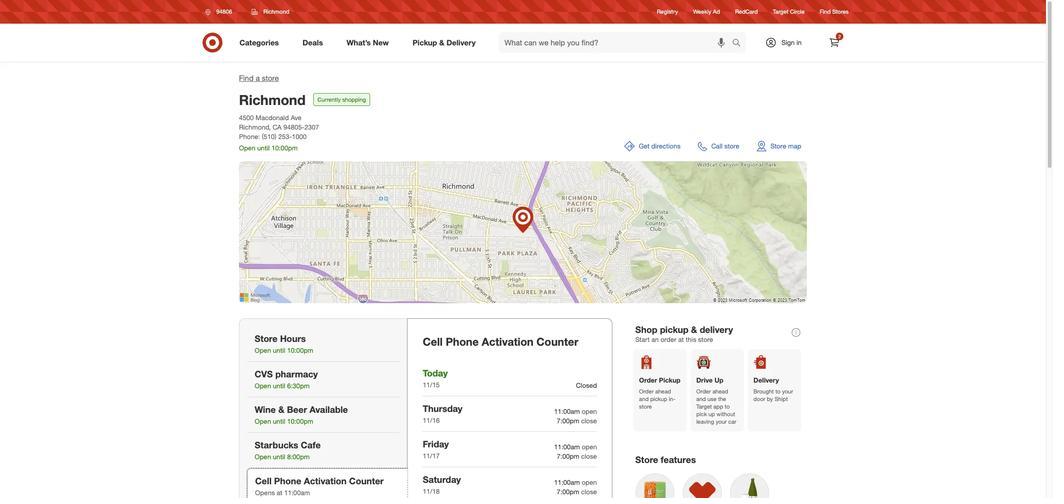 Task type: describe. For each thing, give the bounding box(es) containing it.
search
[[728, 39, 751, 48]]

order for order pickup
[[639, 388, 654, 395]]

call store
[[712, 142, 740, 150]]

and for order
[[639, 396, 649, 403]]

order pickup order ahead and pickup in- store
[[639, 376, 681, 411]]

94806 button
[[199, 3, 242, 20]]

get directions
[[639, 142, 681, 150]]

store for store map
[[771, 142, 787, 150]]

& inside shop pickup & delivery start an order at this store
[[691, 324, 697, 335]]

search button
[[728, 32, 751, 55]]

weekly
[[693, 8, 712, 15]]

your inside drive up order ahead and use the target app to pick up without leaving your car
[[716, 419, 727, 426]]

features
[[661, 455, 696, 465]]

10:00pm inside wine & beer available open until 10:00pm
[[287, 418, 313, 426]]

richmond,
[[239, 123, 271, 131]]

directions
[[652, 142, 681, 150]]

open for starbucks cafe
[[255, 453, 271, 461]]

sign in
[[782, 38, 802, 46]]

11:00am open 7:00pm close for friday
[[554, 443, 597, 461]]

store map
[[771, 142, 802, 150]]

11/17
[[423, 452, 440, 460]]

in
[[797, 38, 802, 46]]

deals
[[303, 38, 323, 47]]

opens
[[255, 489, 275, 497]]

What can we help you find? suggestions appear below search field
[[499, 32, 735, 53]]

the
[[718, 396, 726, 403]]

cell for cell phone activation counter opens at 11:00am
[[255, 476, 272, 487]]

until for starbucks
[[273, 453, 285, 461]]

2 link
[[824, 32, 845, 53]]

car
[[729, 419, 737, 426]]

pickup inside pickup & delivery 'link'
[[413, 38, 437, 47]]

ave
[[291, 114, 302, 122]]

open for saturday
[[582, 479, 597, 487]]

activation for cell phone activation counter
[[482, 335, 534, 348]]

map
[[788, 142, 802, 150]]

get directions link
[[618, 135, 686, 158]]

delivery
[[700, 324, 733, 335]]

253-
[[278, 133, 292, 141]]

7:00pm for friday
[[557, 453, 580, 461]]

ahead for up
[[713, 388, 728, 395]]

store for store hours open until 10:00pm
[[255, 333, 278, 344]]

cvs pharmacy open until 6:30pm
[[255, 369, 318, 390]]

order for drive up
[[697, 388, 711, 395]]

11:00am open 7:00pm close for thursday
[[554, 408, 597, 425]]

up
[[709, 411, 715, 418]]

brought
[[754, 388, 774, 395]]

find a store link
[[239, 73, 279, 83]]

4500
[[239, 114, 254, 122]]

find a store
[[239, 73, 279, 83]]

11:00am open 7:00pm close for saturday
[[554, 479, 597, 496]]

target circle
[[773, 8, 805, 15]]

what's
[[347, 38, 371, 47]]

order
[[661, 336, 677, 344]]

counter for cell phone activation counter
[[537, 335, 579, 348]]

wine
[[255, 404, 276, 415]]

redcard link
[[735, 8, 758, 16]]

11:00am inside cell phone activation counter opens at 11:00am
[[284, 489, 310, 497]]

hours
[[280, 333, 306, 344]]

store hours open until 10:00pm
[[255, 333, 313, 355]]

drive up order ahead and use the target app to pick up without leaving your car
[[697, 376, 737, 426]]

94805-
[[283, 123, 305, 131]]

store features
[[636, 455, 696, 465]]

get
[[639, 142, 650, 150]]

open for store hours
[[255, 347, 271, 355]]

store map button
[[751, 135, 807, 158]]

richmond inside dropdown button
[[263, 8, 289, 15]]

7:00pm for thursday
[[557, 417, 580, 425]]

sign in link
[[757, 32, 817, 53]]

pick
[[697, 411, 707, 418]]

1 horizontal spatial target
[[773, 8, 789, 15]]

without
[[717, 411, 736, 418]]

and for drive
[[697, 396, 706, 403]]

11/18
[[423, 488, 440, 496]]

at inside shop pickup & delivery start an order at this store
[[678, 336, 684, 344]]

friday 11/17
[[423, 439, 449, 460]]

10:00pm inside the store hours open until 10:00pm
[[287, 347, 313, 355]]

by
[[767, 396, 773, 403]]

11:00am for friday
[[554, 443, 580, 451]]

cell phone activation counter
[[423, 335, 579, 348]]

currently shopping
[[318, 96, 366, 103]]

what's new
[[347, 38, 389, 47]]

at inside cell phone activation counter opens at 11:00am
[[277, 489, 282, 497]]

11:00am for thursday
[[554, 408, 580, 416]]

4500 macdonald ave richmond, ca 94805-2307 phone: (510) 253-1000 open until 10:00pm
[[239, 114, 319, 152]]

registry
[[657, 8, 678, 15]]

activation for cell phone activation counter opens at 11:00am
[[304, 476, 347, 487]]

find stores
[[820, 8, 849, 15]]

delivery inside 'link'
[[447, 38, 476, 47]]

pickup & delivery
[[413, 38, 476, 47]]

wine & beer available open until 10:00pm
[[255, 404, 348, 426]]

thursday 11/16
[[423, 403, 463, 425]]

delivery brought to your door by shipt
[[754, 376, 793, 403]]

store inside shop pickup & delivery start an order at this store
[[698, 336, 713, 344]]

a
[[256, 73, 260, 83]]

call
[[712, 142, 723, 150]]

close for saturday
[[581, 488, 597, 496]]

pickup inside shop pickup & delivery start an order at this store
[[660, 324, 689, 335]]

starbucks cafe open until 8:00pm
[[255, 440, 321, 461]]

saturday 11/18
[[423, 474, 461, 496]]

richmond button
[[246, 3, 296, 20]]

this
[[686, 336, 696, 344]]

store inside button
[[725, 142, 740, 150]]

11/15
[[423, 381, 440, 389]]

11/16
[[423, 417, 440, 425]]

phone for cell phone activation counter
[[446, 335, 479, 348]]

weekly ad
[[693, 8, 720, 15]]



Task type: locate. For each thing, give the bounding box(es) containing it.
2 open from the top
[[582, 443, 597, 451]]

0 horizontal spatial &
[[278, 404, 285, 415]]

7:00pm
[[557, 417, 580, 425], [557, 453, 580, 461], [557, 488, 580, 496]]

open for thursday
[[582, 408, 597, 416]]

& for beer
[[278, 404, 285, 415]]

your
[[782, 388, 793, 395], [716, 419, 727, 426]]

your inside delivery brought to your door by shipt
[[782, 388, 793, 395]]

your down without
[[716, 419, 727, 426]]

2 vertical spatial &
[[278, 404, 285, 415]]

0 horizontal spatial ahead
[[655, 388, 671, 395]]

an
[[652, 336, 659, 344]]

shipt
[[775, 396, 788, 403]]

currently
[[318, 96, 341, 103]]

0 vertical spatial pickup
[[413, 38, 437, 47]]

0 vertical spatial counter
[[537, 335, 579, 348]]

2 vertical spatial 10:00pm
[[287, 418, 313, 426]]

target inside drive up order ahead and use the target app to pick up without leaving your car
[[697, 403, 712, 411]]

1 horizontal spatial to
[[776, 388, 781, 395]]

categories link
[[232, 32, 291, 53]]

pickup
[[413, 38, 437, 47], [659, 376, 681, 384]]

open
[[239, 144, 256, 152], [255, 347, 271, 355], [255, 382, 271, 390], [255, 418, 271, 426], [255, 453, 271, 461]]

0 horizontal spatial phone
[[274, 476, 301, 487]]

1 horizontal spatial store
[[636, 455, 658, 465]]

2 horizontal spatial store
[[771, 142, 787, 150]]

target
[[773, 8, 789, 15], [697, 403, 712, 411]]

7:00pm for saturday
[[557, 488, 580, 496]]

0 vertical spatial richmond
[[263, 8, 289, 15]]

order
[[639, 376, 657, 384], [639, 388, 654, 395], [697, 388, 711, 395]]

thursday
[[423, 403, 463, 414]]

10:00pm down hours
[[287, 347, 313, 355]]

at right opens
[[277, 489, 282, 497]]

richmond map image
[[239, 161, 807, 303]]

cell up opens
[[255, 476, 272, 487]]

1 vertical spatial open
[[582, 443, 597, 451]]

beer
[[287, 404, 307, 415]]

2 vertical spatial close
[[581, 488, 597, 496]]

counter
[[537, 335, 579, 348], [349, 476, 384, 487]]

and inside order pickup order ahead and pickup in- store
[[639, 396, 649, 403]]

saturday
[[423, 474, 461, 485]]

0 vertical spatial pickup
[[660, 324, 689, 335]]

2 vertical spatial store
[[636, 455, 658, 465]]

store inside button
[[771, 142, 787, 150]]

0 horizontal spatial activation
[[304, 476, 347, 487]]

close for friday
[[581, 453, 597, 461]]

pickup up order
[[660, 324, 689, 335]]

ahead up 'in-'
[[655, 388, 671, 395]]

10:00pm down 253-
[[272, 144, 298, 152]]

1 horizontal spatial phone
[[446, 335, 479, 348]]

2307
[[305, 123, 319, 131]]

call store button
[[692, 135, 745, 158]]

up
[[715, 376, 724, 384]]

94806
[[216, 8, 232, 15]]

& for delivery
[[439, 38, 445, 47]]

to
[[776, 388, 781, 395], [725, 403, 730, 411]]

1 horizontal spatial pickup
[[659, 376, 681, 384]]

1 vertical spatial to
[[725, 403, 730, 411]]

(510)
[[262, 133, 277, 141]]

find for find stores
[[820, 8, 831, 15]]

cell phone activation counter opens at 11:00am
[[255, 476, 384, 497]]

0 vertical spatial target
[[773, 8, 789, 15]]

phone
[[446, 335, 479, 348], [274, 476, 301, 487]]

2 vertical spatial 11:00am open 7:00pm close
[[554, 479, 597, 496]]

0 vertical spatial 11:00am open 7:00pm close
[[554, 408, 597, 425]]

sign
[[782, 38, 795, 46]]

1 horizontal spatial and
[[697, 396, 706, 403]]

pickup right new
[[413, 38, 437, 47]]

0 horizontal spatial your
[[716, 419, 727, 426]]

1 vertical spatial richmond
[[239, 91, 306, 108]]

phone inside cell phone activation counter opens at 11:00am
[[274, 476, 301, 487]]

6:30pm
[[287, 382, 310, 390]]

find
[[820, 8, 831, 15], [239, 73, 254, 83]]

ad
[[713, 8, 720, 15]]

ahead inside drive up order ahead and use the target app to pick up without leaving your car
[[713, 388, 728, 395]]

2
[[839, 34, 841, 39]]

8:00pm
[[287, 453, 310, 461]]

0 vertical spatial delivery
[[447, 38, 476, 47]]

pickup up 'in-'
[[659, 376, 681, 384]]

and
[[639, 396, 649, 403], [697, 396, 706, 403]]

1 vertical spatial cell
[[255, 476, 272, 487]]

counter inside cell phone activation counter opens at 11:00am
[[349, 476, 384, 487]]

target left circle
[[773, 8, 789, 15]]

1000
[[292, 133, 307, 141]]

to inside delivery brought to your door by shipt
[[776, 388, 781, 395]]

0 horizontal spatial to
[[725, 403, 730, 411]]

1 vertical spatial close
[[581, 453, 597, 461]]

0 horizontal spatial and
[[639, 396, 649, 403]]

find left stores
[[820, 8, 831, 15]]

phone up opens
[[274, 476, 301, 487]]

until down the wine
[[273, 418, 285, 426]]

0 vertical spatial at
[[678, 336, 684, 344]]

store inside the store hours open until 10:00pm
[[255, 333, 278, 344]]

activation inside cell phone activation counter opens at 11:00am
[[304, 476, 347, 487]]

cvs
[[255, 369, 273, 380]]

store for store features
[[636, 455, 658, 465]]

0 horizontal spatial counter
[[349, 476, 384, 487]]

order inside drive up order ahead and use the target app to pick up without leaving your car
[[697, 388, 711, 395]]

2 ahead from the left
[[713, 388, 728, 395]]

until for cvs
[[273, 382, 285, 390]]

close
[[581, 417, 597, 425], [581, 453, 597, 461], [581, 488, 597, 496]]

1 horizontal spatial counter
[[537, 335, 579, 348]]

your up shipt
[[782, 388, 793, 395]]

pickup inside order pickup order ahead and pickup in- store
[[650, 396, 667, 403]]

0 horizontal spatial pickup
[[413, 38, 437, 47]]

0 vertical spatial activation
[[482, 335, 534, 348]]

pickup
[[660, 324, 689, 335], [650, 396, 667, 403]]

store inside order pickup order ahead and pickup in- store
[[639, 403, 652, 411]]

1 horizontal spatial cell
[[423, 335, 443, 348]]

open down cvs
[[255, 382, 271, 390]]

0 vertical spatial close
[[581, 417, 597, 425]]

1 vertical spatial delivery
[[754, 376, 779, 384]]

stores
[[833, 8, 849, 15]]

delivery inside delivery brought to your door by shipt
[[754, 376, 779, 384]]

2 and from the left
[[697, 396, 706, 403]]

and left 'in-'
[[639, 396, 649, 403]]

10:00pm down beer
[[287, 418, 313, 426]]

to up shipt
[[776, 388, 781, 395]]

0 horizontal spatial at
[[277, 489, 282, 497]]

and inside drive up order ahead and use the target app to pick up without leaving your car
[[697, 396, 706, 403]]

in-
[[669, 396, 676, 403]]

10:00pm inside 4500 macdonald ave richmond, ca 94805-2307 phone: (510) 253-1000 open until 10:00pm
[[272, 144, 298, 152]]

1 vertical spatial pickup
[[659, 376, 681, 384]]

pickup left 'in-'
[[650, 396, 667, 403]]

start
[[636, 336, 650, 344]]

richmond up the categories link
[[263, 8, 289, 15]]

pharmacy
[[275, 369, 318, 380]]

until inside starbucks cafe open until 8:00pm
[[273, 453, 285, 461]]

1 vertical spatial phone
[[274, 476, 301, 487]]

1 vertical spatial &
[[691, 324, 697, 335]]

2 horizontal spatial &
[[691, 324, 697, 335]]

open inside 4500 macdonald ave richmond, ca 94805-2307 phone: (510) 253-1000 open until 10:00pm
[[239, 144, 256, 152]]

store left the map
[[771, 142, 787, 150]]

1 vertical spatial 11:00am open 7:00pm close
[[554, 443, 597, 461]]

0 horizontal spatial find
[[239, 73, 254, 83]]

0 vertical spatial phone
[[446, 335, 479, 348]]

until down (510)
[[257, 144, 270, 152]]

1 vertical spatial find
[[239, 73, 254, 83]]

0 horizontal spatial store
[[255, 333, 278, 344]]

1 horizontal spatial ahead
[[713, 388, 728, 395]]

0 vertical spatial to
[[776, 388, 781, 395]]

2 vertical spatial open
[[582, 479, 597, 487]]

counter for cell phone activation counter opens at 11:00am
[[349, 476, 384, 487]]

0 vertical spatial cell
[[423, 335, 443, 348]]

3 11:00am open 7:00pm close from the top
[[554, 479, 597, 496]]

closed
[[576, 382, 597, 390]]

1 vertical spatial your
[[716, 419, 727, 426]]

until inside the store hours open until 10:00pm
[[273, 347, 285, 355]]

store capabilities with hours, vertical tabs tab list
[[239, 319, 408, 499]]

1 vertical spatial activation
[[304, 476, 347, 487]]

open for cvs pharmacy
[[255, 382, 271, 390]]

11:00am for saturday
[[554, 479, 580, 487]]

phone up today
[[446, 335, 479, 348]]

activation
[[482, 335, 534, 348], [304, 476, 347, 487]]

1 vertical spatial 10:00pm
[[287, 347, 313, 355]]

what's new link
[[339, 32, 401, 53]]

0 horizontal spatial cell
[[255, 476, 272, 487]]

categories
[[240, 38, 279, 47]]

open inside the store hours open until 10:00pm
[[255, 347, 271, 355]]

open down phone:
[[239, 144, 256, 152]]

0 vertical spatial 10:00pm
[[272, 144, 298, 152]]

store left hours
[[255, 333, 278, 344]]

0 vertical spatial find
[[820, 8, 831, 15]]

1 horizontal spatial &
[[439, 38, 445, 47]]

until left 6:30pm
[[273, 382, 285, 390]]

1 open from the top
[[582, 408, 597, 416]]

3 close from the top
[[581, 488, 597, 496]]

3 7:00pm from the top
[[557, 488, 580, 496]]

3 open from the top
[[582, 479, 597, 487]]

pickup inside order pickup order ahead and pickup in- store
[[659, 376, 681, 384]]

0 vertical spatial &
[[439, 38, 445, 47]]

1 vertical spatial counter
[[349, 476, 384, 487]]

1 vertical spatial pickup
[[650, 396, 667, 403]]

close for thursday
[[581, 417, 597, 425]]

1 horizontal spatial at
[[678, 336, 684, 344]]

leaving
[[697, 419, 714, 426]]

phone for cell phone activation counter opens at 11:00am
[[274, 476, 301, 487]]

1 horizontal spatial find
[[820, 8, 831, 15]]

ahead up 'the' at bottom
[[713, 388, 728, 395]]

1 close from the top
[[581, 417, 597, 425]]

open inside starbucks cafe open until 8:00pm
[[255, 453, 271, 461]]

until down starbucks
[[273, 453, 285, 461]]

available
[[310, 404, 348, 415]]

0 vertical spatial 7:00pm
[[557, 417, 580, 425]]

1 horizontal spatial delivery
[[754, 376, 779, 384]]

open inside wine & beer available open until 10:00pm
[[255, 418, 271, 426]]

store left "features"
[[636, 455, 658, 465]]

weekly ad link
[[693, 8, 720, 16]]

ca
[[273, 123, 282, 131]]

at
[[678, 336, 684, 344], [277, 489, 282, 497]]

drive
[[697, 376, 713, 384]]

0 vertical spatial store
[[771, 142, 787, 150]]

open inside cvs pharmacy open until 6:30pm
[[255, 382, 271, 390]]

open up cvs
[[255, 347, 271, 355]]

to inside drive up order ahead and use the target app to pick up without leaving your car
[[725, 403, 730, 411]]

today 11/15
[[423, 368, 448, 389]]

at left this
[[678, 336, 684, 344]]

until inside wine & beer available open until 10:00pm
[[273, 418, 285, 426]]

cafe
[[301, 440, 321, 451]]

to up without
[[725, 403, 730, 411]]

cell for cell phone activation counter
[[423, 335, 443, 348]]

open down the wine
[[255, 418, 271, 426]]

0 horizontal spatial delivery
[[447, 38, 476, 47]]

find left a
[[239, 73, 254, 83]]

find inside the find stores link
[[820, 8, 831, 15]]

friday
[[423, 439, 449, 450]]

new
[[373, 38, 389, 47]]

ahead inside order pickup order ahead and pickup in- store
[[655, 388, 671, 395]]

and left use
[[697, 396, 706, 403]]

find for find a store
[[239, 73, 254, 83]]

phone:
[[239, 133, 260, 141]]

1 vertical spatial at
[[277, 489, 282, 497]]

richmond up macdonald
[[239, 91, 306, 108]]

until inside cvs pharmacy open until 6:30pm
[[273, 382, 285, 390]]

1 vertical spatial target
[[697, 403, 712, 411]]

10:00pm
[[272, 144, 298, 152], [287, 347, 313, 355], [287, 418, 313, 426]]

open down starbucks
[[255, 453, 271, 461]]

2 7:00pm from the top
[[557, 453, 580, 461]]

store
[[262, 73, 279, 83], [725, 142, 740, 150], [698, 336, 713, 344], [639, 403, 652, 411]]

shopping
[[342, 96, 366, 103]]

ahead
[[655, 388, 671, 395], [713, 388, 728, 395]]

target circle link
[[773, 8, 805, 16]]

find stores link
[[820, 8, 849, 16]]

1 and from the left
[[639, 396, 649, 403]]

until down hours
[[273, 347, 285, 355]]

0 vertical spatial your
[[782, 388, 793, 395]]

until inside 4500 macdonald ave richmond, ca 94805-2307 phone: (510) 253-1000 open until 10:00pm
[[257, 144, 270, 152]]

11:00am
[[554, 408, 580, 416], [554, 443, 580, 451], [554, 479, 580, 487], [284, 489, 310, 497]]

1 horizontal spatial activation
[[482, 335, 534, 348]]

0 horizontal spatial target
[[697, 403, 712, 411]]

registry link
[[657, 8, 678, 16]]

2 close from the top
[[581, 453, 597, 461]]

target up pick at the right
[[697, 403, 712, 411]]

2 vertical spatial 7:00pm
[[557, 488, 580, 496]]

1 horizontal spatial your
[[782, 388, 793, 395]]

1 7:00pm from the top
[[557, 417, 580, 425]]

cell up today
[[423, 335, 443, 348]]

& inside 'link'
[[439, 38, 445, 47]]

1 vertical spatial 7:00pm
[[557, 453, 580, 461]]

& inside wine & beer available open until 10:00pm
[[278, 404, 285, 415]]

2 11:00am open 7:00pm close from the top
[[554, 443, 597, 461]]

1 ahead from the left
[[655, 388, 671, 395]]

ahead for pickup
[[655, 388, 671, 395]]

open for friday
[[582, 443, 597, 451]]

circle
[[790, 8, 805, 15]]

until
[[257, 144, 270, 152], [273, 347, 285, 355], [273, 382, 285, 390], [273, 418, 285, 426], [273, 453, 285, 461]]

today
[[423, 368, 448, 379]]

redcard
[[735, 8, 758, 15]]

cell inside cell phone activation counter opens at 11:00am
[[255, 476, 272, 487]]

1 11:00am open 7:00pm close from the top
[[554, 408, 597, 425]]

pickup & delivery link
[[405, 32, 488, 53]]

1 vertical spatial store
[[255, 333, 278, 344]]

0 vertical spatial open
[[582, 408, 597, 416]]

until for store
[[273, 347, 285, 355]]



Task type: vqa. For each thing, say whether or not it's contained in the screenshot.
SNAP EBT eligible associated with Lightly Salted Roasted Whole Cashews - 30oz - Good & Gather™
no



